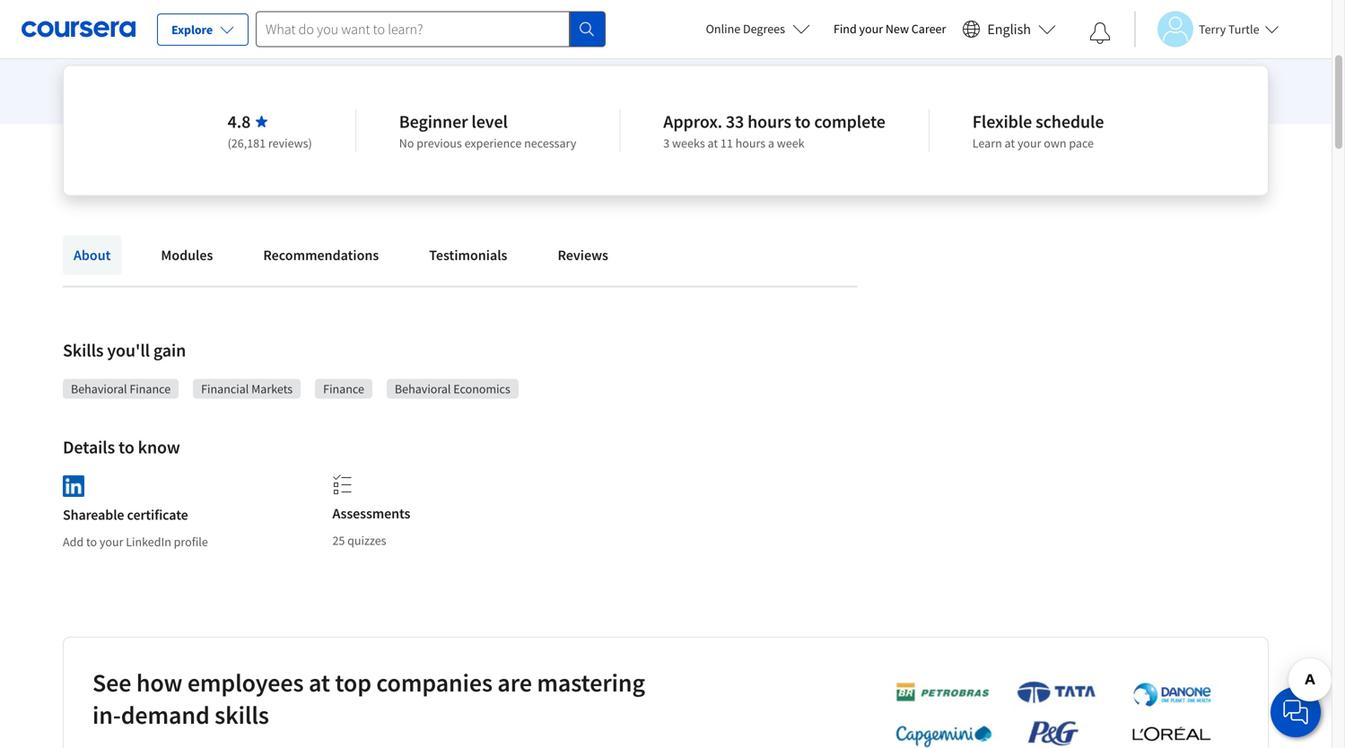 Task type: vqa. For each thing, say whether or not it's contained in the screenshot.
coursera plus image
no



Task type: locate. For each thing, give the bounding box(es) containing it.
behavioral for behavioral finance
[[71, 381, 127, 397]]

behavioral
[[71, 381, 127, 397], [395, 381, 451, 397]]

at left top
[[309, 667, 330, 699]]

2 vertical spatial to
[[86, 534, 97, 550]]

recommendations
[[263, 246, 379, 264]]

hours up a
[[748, 110, 791, 133]]

level
[[472, 110, 508, 133]]

to for your
[[86, 534, 97, 550]]

week
[[777, 135, 805, 151]]

to
[[795, 110, 811, 133], [119, 436, 134, 459], [86, 534, 97, 550]]

coursera image
[[22, 15, 136, 43]]

at inside flexible schedule learn at your own pace
[[1005, 135, 1015, 151]]

hours left a
[[736, 135, 766, 151]]

learn
[[973, 135, 1002, 151]]

add
[[63, 534, 84, 550]]

to left know
[[119, 436, 134, 459]]

2 behavioral from the left
[[395, 381, 451, 397]]

find your new career
[[834, 21, 946, 37]]

profile
[[174, 534, 208, 550]]

see
[[92, 667, 131, 699]]

0 horizontal spatial your
[[100, 534, 123, 550]]

to for know
[[119, 436, 134, 459]]

at left 11
[[708, 135, 718, 151]]

to inside approx. 33 hours to complete 3 weeks at 11 hours a week
[[795, 110, 811, 133]]

explore
[[171, 22, 213, 38]]

1 horizontal spatial finance
[[323, 381, 364, 397]]

assessments
[[332, 505, 410, 523]]

details to know
[[63, 436, 180, 459]]

mastering
[[537, 667, 645, 699]]

online
[[706, 21, 741, 37]]

2 finance from the left
[[323, 381, 364, 397]]

economics
[[454, 381, 510, 397]]

3
[[664, 135, 670, 151]]

1 horizontal spatial behavioral
[[395, 381, 451, 397]]

see how employees at top companies are mastering in-demand skills
[[92, 667, 645, 731]]

25 quizzes
[[332, 533, 386, 549]]

approx.
[[664, 110, 722, 133]]

flexible
[[973, 110, 1032, 133]]

english
[[988, 20, 1031, 38]]

to up week
[[795, 110, 811, 133]]

explore button
[[157, 13, 249, 46]]

beginner level no previous experience necessary
[[399, 110, 576, 151]]

1 vertical spatial your
[[1018, 135, 1042, 151]]

your right find at the right
[[859, 21, 883, 37]]

1 horizontal spatial at
[[708, 135, 718, 151]]

2 horizontal spatial your
[[1018, 135, 1042, 151]]

2 horizontal spatial at
[[1005, 135, 1015, 151]]

complete
[[814, 110, 886, 133]]

0 horizontal spatial to
[[86, 534, 97, 550]]

about
[[74, 246, 111, 264]]

0 horizontal spatial behavioral
[[71, 381, 127, 397]]

online degrees
[[706, 21, 785, 37]]

your
[[859, 21, 883, 37], [1018, 135, 1042, 151], [100, 534, 123, 550]]

at
[[708, 135, 718, 151], [1005, 135, 1015, 151], [309, 667, 330, 699]]

behavioral down skills
[[71, 381, 127, 397]]

pace
[[1069, 135, 1094, 151]]

testimonials
[[429, 246, 507, 264]]

(26,181
[[228, 135, 266, 151]]

to right the add
[[86, 534, 97, 550]]

terry turtle
[[1199, 21, 1260, 37]]

at for see how employees at top companies are mastering in-demand skills
[[309, 667, 330, 699]]

a
[[768, 135, 775, 151]]

2 horizontal spatial to
[[795, 110, 811, 133]]

0 horizontal spatial at
[[309, 667, 330, 699]]

beginner
[[399, 110, 468, 133]]

1 behavioral from the left
[[71, 381, 127, 397]]

your left own
[[1018, 135, 1042, 151]]

at right learn
[[1005, 135, 1015, 151]]

gain
[[153, 339, 186, 362]]

reviews link
[[547, 236, 619, 275]]

hours
[[748, 110, 791, 133], [736, 135, 766, 151]]

1 horizontal spatial to
[[119, 436, 134, 459]]

your down shareable certificate
[[100, 534, 123, 550]]

behavioral left economics
[[395, 381, 451, 397]]

add to your linkedin profile
[[63, 534, 208, 550]]

1 horizontal spatial your
[[859, 21, 883, 37]]

0 vertical spatial to
[[795, 110, 811, 133]]

at inside see how employees at top companies are mastering in-demand skills
[[309, 667, 330, 699]]

finance down gain
[[130, 381, 171, 397]]

0 vertical spatial hours
[[748, 110, 791, 133]]

coursera enterprise logos image
[[869, 681, 1228, 749]]

11
[[721, 135, 733, 151]]

are
[[498, 667, 532, 699]]

finance right markets
[[323, 381, 364, 397]]

already
[[127, 18, 172, 36]]

how
[[136, 667, 182, 699]]

1 vertical spatial hours
[[736, 135, 766, 151]]

at inside approx. 33 hours to complete 3 weeks at 11 hours a week
[[708, 135, 718, 151]]

0 vertical spatial your
[[859, 21, 883, 37]]

at for flexible schedule learn at your own pace
[[1005, 135, 1015, 151]]

find your new career link
[[825, 18, 955, 40]]

1 vertical spatial to
[[119, 436, 134, 459]]

0 horizontal spatial finance
[[130, 381, 171, 397]]

None search field
[[256, 11, 606, 47]]

finance
[[130, 381, 171, 397], [323, 381, 364, 397]]

own
[[1044, 135, 1067, 151]]

markets
[[251, 381, 293, 397]]



Task type: describe. For each thing, give the bounding box(es) containing it.
english button
[[955, 0, 1064, 58]]

chat with us image
[[1282, 698, 1310, 727]]

weeks
[[672, 135, 705, 151]]

2 vertical spatial your
[[100, 534, 123, 550]]

skills
[[63, 339, 104, 362]]

necessary
[[524, 135, 576, 151]]

reviews
[[558, 246, 608, 264]]

shareable
[[63, 506, 124, 524]]

approx. 33 hours to complete 3 weeks at 11 hours a week
[[664, 110, 886, 151]]

no
[[399, 135, 414, 151]]

skills
[[215, 700, 269, 731]]

financial markets
[[201, 381, 293, 397]]

online degrees button
[[692, 9, 825, 48]]

know
[[138, 436, 180, 459]]

experience
[[465, 135, 522, 151]]

quizzes
[[347, 533, 386, 549]]

reviews)
[[268, 135, 312, 151]]

details
[[63, 436, 115, 459]]

25
[[332, 533, 345, 549]]

terry turtle button
[[1134, 11, 1279, 47]]

companies
[[376, 667, 493, 699]]

skills you'll gain
[[63, 339, 186, 362]]

schedule
[[1036, 110, 1104, 133]]

you'll
[[107, 339, 150, 362]]

financial
[[201, 381, 249, 397]]

terry
[[1199, 21, 1226, 37]]

(26,181 reviews)
[[228, 135, 312, 151]]

in-
[[92, 700, 121, 731]]

modules
[[161, 246, 213, 264]]

shareable certificate
[[63, 506, 188, 524]]

career
[[912, 21, 946, 37]]

your inside flexible schedule learn at your own pace
[[1018, 135, 1042, 151]]

1,746,612 already enrolled
[[63, 18, 225, 36]]

enrolled
[[175, 18, 225, 36]]

degrees
[[743, 21, 785, 37]]

modules link
[[150, 236, 224, 275]]

behavioral for behavioral economics
[[395, 381, 451, 397]]

find
[[834, 21, 857, 37]]

linkedin
[[126, 534, 171, 550]]

show notifications image
[[1090, 22, 1111, 44]]

previous
[[417, 135, 462, 151]]

behavioral finance
[[71, 381, 171, 397]]

turtle
[[1229, 21, 1260, 37]]

behavioral economics
[[395, 381, 510, 397]]

4.8
[[228, 110, 251, 133]]

about link
[[63, 236, 122, 275]]

33
[[726, 110, 744, 133]]

What do you want to learn? text field
[[256, 11, 570, 47]]

demand
[[121, 700, 210, 731]]

your inside the 'find your new career' link
[[859, 21, 883, 37]]

employees
[[187, 667, 304, 699]]

flexible schedule learn at your own pace
[[973, 110, 1104, 151]]

top
[[335, 667, 371, 699]]

new
[[886, 21, 909, 37]]

testimonials link
[[418, 236, 518, 275]]

1,746,612
[[63, 18, 125, 36]]

1 finance from the left
[[130, 381, 171, 397]]

recommendations link
[[253, 236, 390, 275]]

certificate
[[127, 506, 188, 524]]



